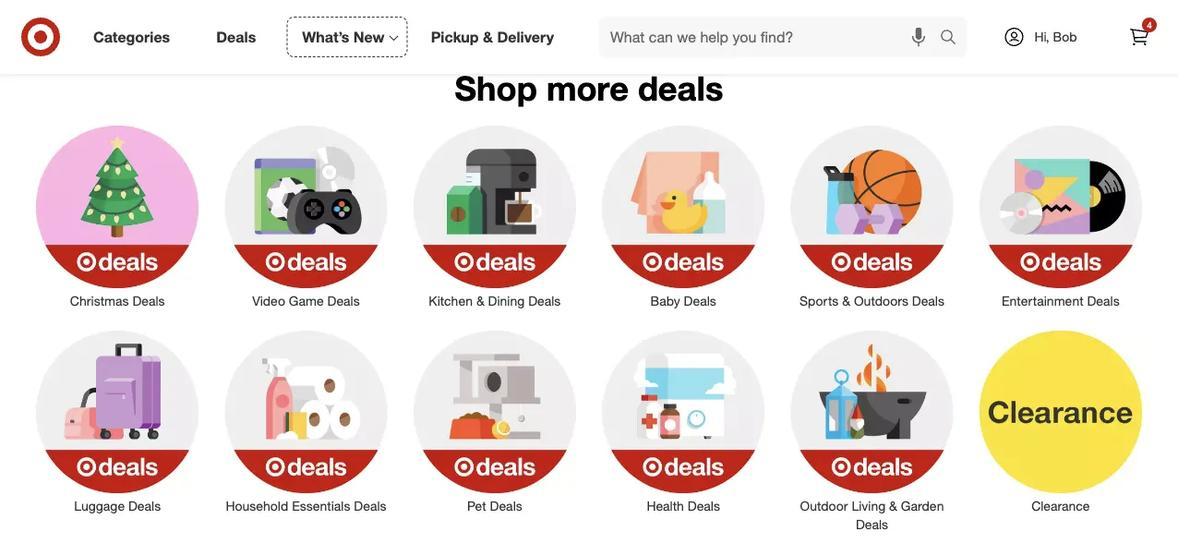 Task type: locate. For each thing, give the bounding box(es) containing it.
christmas
[[70, 293, 129, 309]]

deals
[[638, 67, 724, 108]]

deals right essentials
[[354, 498, 387, 514]]

& inside kitchen & dining deals link
[[477, 293, 485, 309]]

& for sports
[[843, 293, 851, 309]]

what's new link
[[287, 17, 408, 57]]

essentials
[[292, 498, 351, 514]]

pickup
[[431, 28, 479, 46]]

clearance
[[1032, 498, 1091, 514]]

& right living
[[890, 498, 898, 514]]

categories
[[93, 28, 170, 46]]

deals right health on the bottom right of the page
[[688, 498, 721, 514]]

pet deals link
[[401, 327, 589, 515]]

& for kitchen
[[477, 293, 485, 309]]

&
[[483, 28, 493, 46], [477, 293, 485, 309], [843, 293, 851, 309], [890, 498, 898, 514]]

delivery
[[497, 28, 554, 46]]

deals inside outdoor living & garden deals
[[856, 516, 889, 533]]

& inside outdoor living & garden deals
[[890, 498, 898, 514]]

deals right entertainment
[[1088, 293, 1120, 309]]

& inside sports & outdoors deals link
[[843, 293, 851, 309]]

shop more deals
[[455, 67, 724, 108]]

deals right game on the bottom of the page
[[328, 293, 360, 309]]

deals down living
[[856, 516, 889, 533]]

hi, bob
[[1035, 29, 1078, 45]]

sports
[[800, 293, 839, 309]]

deals right luggage
[[128, 498, 161, 514]]

pickup & delivery
[[431, 28, 554, 46]]

& left dining
[[477, 293, 485, 309]]

& inside pickup & delivery link
[[483, 28, 493, 46]]

game
[[289, 293, 324, 309]]

What can we help you find? suggestions appear below search field
[[600, 17, 945, 57]]

& right sports
[[843, 293, 851, 309]]

kitchen & dining deals
[[429, 293, 561, 309]]

categories link
[[78, 17, 193, 57]]

search
[[932, 30, 977, 48]]

living
[[852, 498, 886, 514]]

deals right 'christmas'
[[133, 293, 165, 309]]

clearance link
[[967, 327, 1156, 515]]

kitchen
[[429, 293, 473, 309]]

deals link
[[201, 17, 279, 57]]

video game deals
[[253, 293, 360, 309]]

deals
[[216, 28, 256, 46], [133, 293, 165, 309], [328, 293, 360, 309], [529, 293, 561, 309], [684, 293, 717, 309], [913, 293, 945, 309], [1088, 293, 1120, 309], [128, 498, 161, 514], [354, 498, 387, 514], [490, 498, 523, 514], [688, 498, 721, 514], [856, 516, 889, 533]]

baby deals
[[651, 293, 717, 309]]

household essentials deals link
[[212, 327, 401, 515]]

baby deals link
[[589, 122, 778, 310]]

luggage
[[74, 498, 125, 514]]

dining
[[488, 293, 525, 309]]

entertainment deals link
[[967, 122, 1156, 310]]

& right pickup
[[483, 28, 493, 46]]

what's new
[[302, 28, 385, 46]]

new
[[354, 28, 385, 46]]



Task type: vqa. For each thing, say whether or not it's contained in the screenshot.
Hd inside Roku Express HD Streaming Device with High-Speed HDMI Cable, Simple Remote, and Wi-Fi - Black
no



Task type: describe. For each thing, give the bounding box(es) containing it.
christmas deals link
[[23, 122, 212, 310]]

pet deals
[[467, 498, 523, 514]]

christmas deals
[[70, 293, 165, 309]]

& for pickup
[[483, 28, 493, 46]]

health deals
[[647, 498, 721, 514]]

more
[[547, 67, 629, 108]]

deals right pet at the left bottom of the page
[[490, 498, 523, 514]]

outdoors
[[855, 293, 909, 309]]

luggage deals link
[[23, 327, 212, 515]]

deals right baby
[[684, 293, 717, 309]]

pickup & delivery link
[[415, 17, 578, 57]]

baby
[[651, 293, 681, 309]]

outdoor living & garden deals link
[[778, 327, 967, 534]]

entertainment
[[1002, 293, 1084, 309]]

4 link
[[1120, 17, 1161, 57]]

video game deals link
[[212, 122, 401, 310]]

health
[[647, 498, 685, 514]]

health deals link
[[589, 327, 778, 515]]

sports & outdoors deals link
[[778, 122, 967, 310]]

pet
[[467, 498, 487, 514]]

outdoor
[[801, 498, 849, 514]]

hi,
[[1035, 29, 1050, 45]]

deals left what's
[[216, 28, 256, 46]]

luggage deals
[[74, 498, 161, 514]]

household essentials deals
[[226, 498, 387, 514]]

deals right dining
[[529, 293, 561, 309]]

garden
[[902, 498, 945, 514]]

household
[[226, 498, 289, 514]]

deals right the outdoors
[[913, 293, 945, 309]]

4
[[1148, 19, 1153, 30]]

shop
[[455, 67, 538, 108]]

search button
[[932, 17, 977, 61]]

entertainment deals
[[1002, 293, 1120, 309]]

video
[[253, 293, 285, 309]]

sports & outdoors deals
[[800, 293, 945, 309]]

what's
[[302, 28, 350, 46]]

kitchen & dining deals link
[[401, 122, 589, 310]]

bob
[[1054, 29, 1078, 45]]

outdoor living & garden deals
[[801, 498, 945, 533]]



